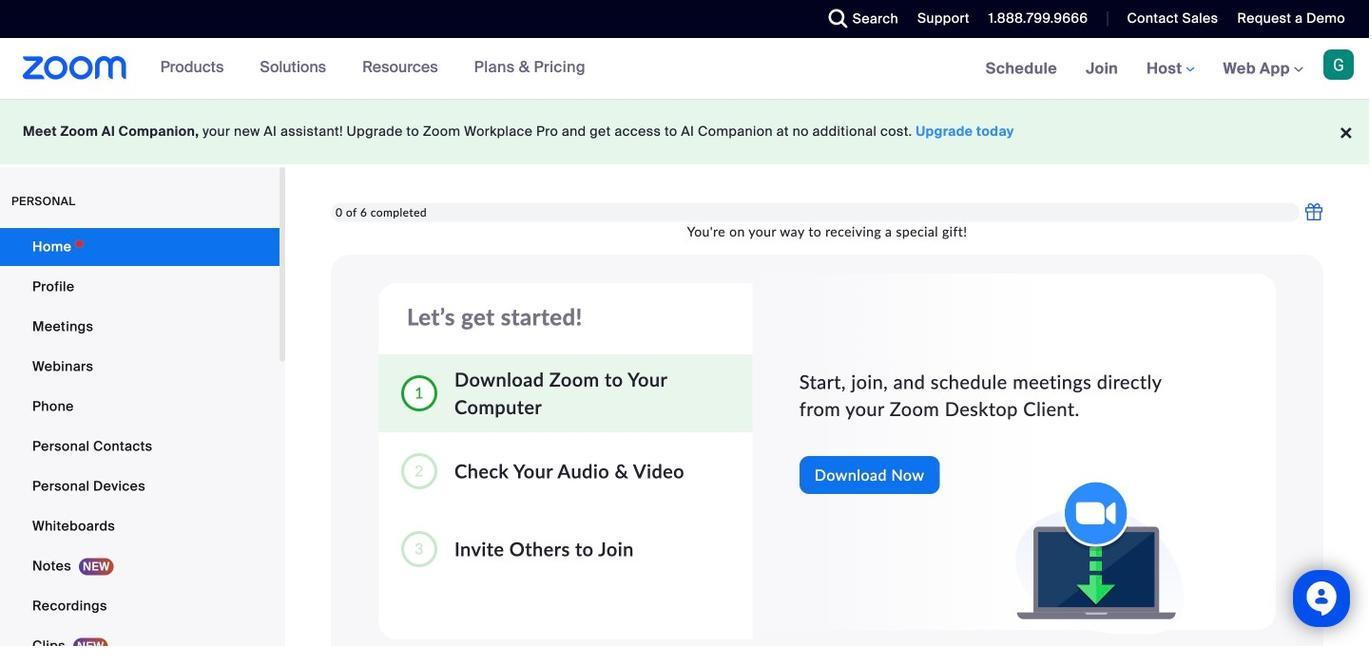 Task type: describe. For each thing, give the bounding box(es) containing it.
personal menu menu
[[0, 228, 280, 647]]

profile picture image
[[1324, 49, 1355, 80]]

product information navigation
[[146, 38, 600, 99]]

zoom logo image
[[23, 56, 127, 80]]



Task type: locate. For each thing, give the bounding box(es) containing it.
banner
[[0, 38, 1370, 100]]

footer
[[0, 99, 1370, 165]]

meetings navigation
[[972, 38, 1370, 100]]



Task type: vqa. For each thing, say whether or not it's contained in the screenshot.
Scroll right icon
no



